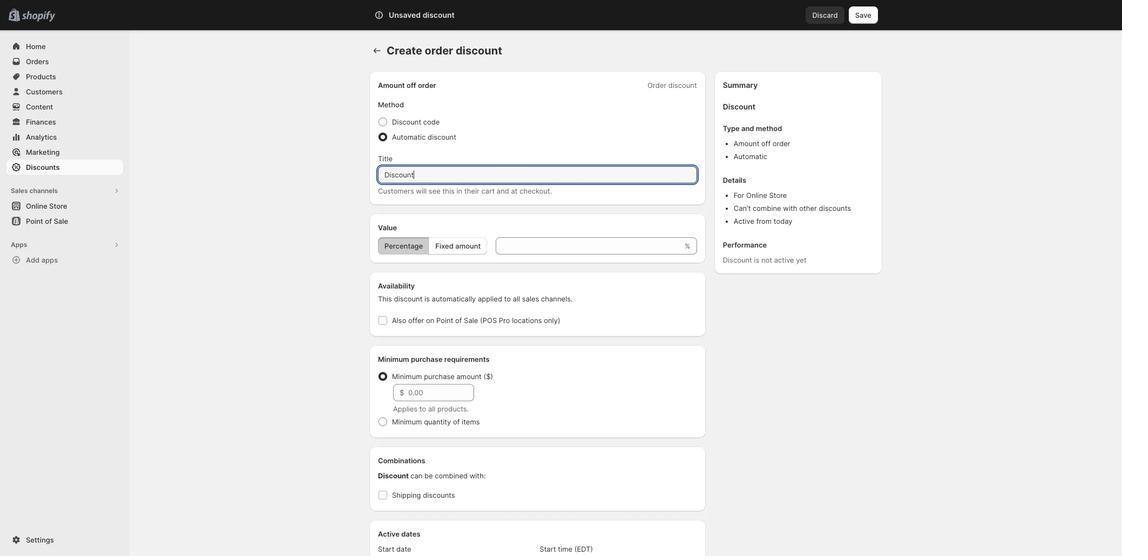 Task type: locate. For each thing, give the bounding box(es) containing it.
0 vertical spatial active
[[734, 217, 754, 226]]

0 vertical spatial is
[[754, 256, 759, 265]]

of inside point of sale link
[[45, 217, 52, 226]]

home
[[26, 42, 46, 51]]

customers
[[26, 87, 63, 96], [378, 187, 414, 195]]

applied
[[478, 295, 502, 303]]

amount down requirements
[[457, 373, 482, 381]]

1 vertical spatial customers
[[378, 187, 414, 195]]

summary
[[723, 80, 758, 90]]

2 vertical spatial minimum
[[392, 418, 422, 427]]

amount for amount off order automatic
[[734, 139, 759, 148]]

0 vertical spatial all
[[513, 295, 520, 303]]

1 vertical spatial is
[[424, 295, 430, 303]]

2 vertical spatial of
[[453, 418, 460, 427]]

automatic down type and method
[[734, 152, 767, 161]]

discount code
[[392, 118, 440, 126]]

1 horizontal spatial sale
[[464, 316, 478, 325]]

content link
[[6, 99, 123, 114]]

all up minimum quantity of items
[[428, 405, 435, 414]]

0 vertical spatial to
[[504, 295, 511, 303]]

0 horizontal spatial to
[[419, 405, 426, 414]]

0 vertical spatial minimum
[[378, 355, 409, 364]]

and
[[741, 124, 754, 133], [497, 187, 509, 195]]

purchase up minimum purchase amount ($)
[[411, 355, 443, 364]]

to inside availability this discount is automatically applied to all sales channels.
[[504, 295, 511, 303]]

sales channels
[[11, 187, 58, 195]]

1 vertical spatial point
[[436, 316, 453, 325]]

value
[[378, 224, 397, 232]]

1 vertical spatial store
[[49, 202, 67, 211]]

0 horizontal spatial all
[[428, 405, 435, 414]]

point
[[26, 217, 43, 226], [436, 316, 453, 325]]

discount for discount is not active yet
[[723, 256, 752, 265]]

with
[[783, 204, 797, 213]]

discounts right other
[[819, 204, 851, 213]]

1 vertical spatial amount
[[734, 139, 759, 148]]

0 vertical spatial off
[[407, 81, 416, 90]]

1 vertical spatial order
[[418, 81, 436, 90]]

off for amount off order automatic
[[761, 139, 771, 148]]

%
[[685, 242, 690, 251]]

apps button
[[6, 238, 123, 253]]

discount
[[423, 10, 455, 19], [456, 44, 502, 57], [668, 81, 697, 90], [428, 133, 456, 141], [394, 295, 422, 303]]

0 horizontal spatial automatic
[[392, 133, 426, 141]]

0 vertical spatial amount
[[378, 81, 405, 90]]

discounts down discount can be combined with:
[[423, 491, 455, 500]]

fixed
[[435, 242, 453, 251]]

0 horizontal spatial active
[[378, 530, 400, 539]]

automatic
[[392, 133, 426, 141], [734, 152, 767, 161]]

off down create
[[407, 81, 416, 90]]

code
[[423, 118, 440, 126]]

store up point of sale link
[[49, 202, 67, 211]]

discount is not active yet
[[723, 256, 807, 265]]

apps
[[41, 256, 58, 265]]

automatic down discount code on the top left of the page
[[392, 133, 426, 141]]

discount up "automatic discount" in the top left of the page
[[392, 118, 421, 126]]

0 horizontal spatial off
[[407, 81, 416, 90]]

0 horizontal spatial store
[[49, 202, 67, 211]]

this
[[378, 295, 392, 303]]

discount for unsaved discount
[[423, 10, 455, 19]]

amount down type and method
[[734, 139, 759, 148]]

0 horizontal spatial sale
[[54, 217, 68, 226]]

availability
[[378, 282, 415, 291]]

point right on
[[436, 316, 453, 325]]

is up on
[[424, 295, 430, 303]]

1 horizontal spatial amount
[[734, 139, 759, 148]]

all
[[513, 295, 520, 303], [428, 405, 435, 414]]

products
[[26, 72, 56, 81]]

1 vertical spatial active
[[378, 530, 400, 539]]

1 horizontal spatial start
[[540, 545, 556, 554]]

0 vertical spatial of
[[45, 217, 52, 226]]

customers link
[[6, 84, 123, 99]]

date
[[396, 545, 411, 554]]

order
[[648, 81, 666, 90]]

for
[[734, 191, 744, 200]]

0 horizontal spatial point
[[26, 217, 43, 226]]

order inside 'amount off order automatic'
[[773, 139, 790, 148]]

0 vertical spatial store
[[769, 191, 787, 200]]

1 horizontal spatial automatic
[[734, 152, 767, 161]]

content
[[26, 103, 53, 111]]

sale
[[54, 217, 68, 226], [464, 316, 478, 325]]

customers for customers
[[26, 87, 63, 96]]

1 vertical spatial discounts
[[423, 491, 455, 500]]

orders
[[26, 57, 49, 66]]

1 horizontal spatial off
[[761, 139, 771, 148]]

online inside for online store can't combine with other discounts active from today
[[746, 191, 767, 200]]

add apps button
[[6, 253, 123, 268]]

amount off order
[[378, 81, 436, 90]]

online up combine
[[746, 191, 767, 200]]

sale left (pos
[[464, 316, 478, 325]]

active up start date
[[378, 530, 400, 539]]

1 vertical spatial online
[[26, 202, 47, 211]]

0 vertical spatial discounts
[[819, 204, 851, 213]]

0 vertical spatial purchase
[[411, 355, 443, 364]]

($)
[[484, 373, 493, 381]]

discount can be combined with:
[[378, 472, 486, 481]]

1 vertical spatial off
[[761, 139, 771, 148]]

of down "automatically"
[[455, 316, 462, 325]]

1 horizontal spatial active
[[734, 217, 754, 226]]

to right applied
[[504, 295, 511, 303]]

locations
[[512, 316, 542, 325]]

active
[[734, 217, 754, 226], [378, 530, 400, 539]]

start
[[378, 545, 394, 554], [540, 545, 556, 554]]

home link
[[6, 39, 123, 54]]

store up combine
[[769, 191, 787, 200]]

start left date
[[378, 545, 394, 554]]

of down online store
[[45, 217, 52, 226]]

purchase up $ text field
[[424, 373, 455, 381]]

1 start from the left
[[378, 545, 394, 554]]

all left sales
[[513, 295, 520, 303]]

sales
[[522, 295, 539, 303]]

minimum purchase amount ($)
[[392, 373, 493, 381]]

shipping
[[392, 491, 421, 500]]

point inside button
[[26, 217, 43, 226]]

1 horizontal spatial customers
[[378, 187, 414, 195]]

yet
[[796, 256, 807, 265]]

1 vertical spatial all
[[428, 405, 435, 414]]

1 horizontal spatial all
[[513, 295, 520, 303]]

1 vertical spatial minimum
[[392, 373, 422, 381]]

off down method on the right top
[[761, 139, 771, 148]]

0 vertical spatial point
[[26, 217, 43, 226]]

start left time
[[540, 545, 556, 554]]

1 vertical spatial automatic
[[734, 152, 767, 161]]

customers down products
[[26, 87, 63, 96]]

order for amount off order
[[418, 81, 436, 90]]

active down can't
[[734, 217, 754, 226]]

also offer on point of sale (pos pro locations only)
[[392, 316, 560, 325]]

order up code on the left top
[[418, 81, 436, 90]]

order for amount off order automatic
[[773, 139, 790, 148]]

cart
[[481, 187, 495, 195]]

1 horizontal spatial point
[[436, 316, 453, 325]]

discount down performance
[[723, 256, 752, 265]]

shipping discounts
[[392, 491, 455, 500]]

0 horizontal spatial discounts
[[423, 491, 455, 500]]

with:
[[470, 472, 486, 481]]

online
[[746, 191, 767, 200], [26, 202, 47, 211]]

1 horizontal spatial store
[[769, 191, 787, 200]]

is left not
[[754, 256, 759, 265]]

online inside button
[[26, 202, 47, 211]]

amount right fixed
[[455, 242, 481, 251]]

discard
[[812, 11, 838, 19]]

1 horizontal spatial is
[[754, 256, 759, 265]]

search button
[[404, 6, 718, 24]]

online down sales channels
[[26, 202, 47, 211]]

0 horizontal spatial start
[[378, 545, 394, 554]]

amount up method
[[378, 81, 405, 90]]

products link
[[6, 69, 123, 84]]

pro
[[499, 316, 510, 325]]

order down method on the right top
[[773, 139, 790, 148]]

from
[[756, 217, 772, 226]]

point of sale button
[[0, 214, 130, 229]]

order right create
[[425, 44, 453, 57]]

discount for automatic discount
[[428, 133, 456, 141]]

0 horizontal spatial online
[[26, 202, 47, 211]]

minimum for minimum purchase requirements
[[378, 355, 409, 364]]

start time (edt)
[[540, 545, 593, 554]]

Title text field
[[378, 166, 697, 184]]

online store button
[[0, 199, 130, 214]]

discount
[[723, 102, 755, 111], [392, 118, 421, 126], [723, 256, 752, 265], [378, 472, 409, 481]]

customers left will
[[378, 187, 414, 195]]

purchase for amount
[[424, 373, 455, 381]]

method
[[756, 124, 782, 133]]

1 horizontal spatial online
[[746, 191, 767, 200]]

order
[[425, 44, 453, 57], [418, 81, 436, 90], [773, 139, 790, 148]]

of down products.
[[453, 418, 460, 427]]

sale down 'online store' link
[[54, 217, 68, 226]]

0 horizontal spatial customers
[[26, 87, 63, 96]]

1 horizontal spatial to
[[504, 295, 511, 303]]

1 vertical spatial amount
[[457, 373, 482, 381]]

discount down 'summary'
[[723, 102, 755, 111]]

$ text field
[[408, 384, 474, 402]]

all inside availability this discount is automatically applied to all sales channels.
[[513, 295, 520, 303]]

automatic inside 'amount off order automatic'
[[734, 152, 767, 161]]

1 vertical spatial and
[[497, 187, 509, 195]]

orders link
[[6, 54, 123, 69]]

0 vertical spatial sale
[[54, 217, 68, 226]]

amount off order automatic
[[734, 139, 790, 161]]

of
[[45, 217, 52, 226], [455, 316, 462, 325], [453, 418, 460, 427]]

0 vertical spatial and
[[741, 124, 754, 133]]

see
[[429, 187, 441, 195]]

0 horizontal spatial is
[[424, 295, 430, 303]]

0 vertical spatial amount
[[455, 242, 481, 251]]

and right type
[[741, 124, 754, 133]]

and left at at the top left of page
[[497, 187, 509, 195]]

minimum
[[378, 355, 409, 364], [392, 373, 422, 381], [392, 418, 422, 427]]

0 horizontal spatial and
[[497, 187, 509, 195]]

for online store can't combine with other discounts active from today
[[734, 191, 851, 226]]

percentage
[[384, 242, 423, 251]]

0 vertical spatial online
[[746, 191, 767, 200]]

point down online store
[[26, 217, 43, 226]]

off inside 'amount off order automatic'
[[761, 139, 771, 148]]

discounts inside for online store can't combine with other discounts active from today
[[819, 204, 851, 213]]

0 vertical spatial customers
[[26, 87, 63, 96]]

title
[[378, 154, 393, 163]]

discount down 'combinations'
[[378, 472, 409, 481]]

start for start date
[[378, 545, 394, 554]]

amount inside 'amount off order automatic'
[[734, 139, 759, 148]]

sales channels button
[[6, 184, 123, 199]]

automatic discount
[[392, 133, 456, 141]]

to right applies
[[419, 405, 426, 414]]

be
[[424, 472, 433, 481]]

2 vertical spatial order
[[773, 139, 790, 148]]

1 horizontal spatial discounts
[[819, 204, 851, 213]]

2 start from the left
[[540, 545, 556, 554]]

1 vertical spatial purchase
[[424, 373, 455, 381]]

0 horizontal spatial amount
[[378, 81, 405, 90]]



Task type: vqa. For each thing, say whether or not it's contained in the screenshot.
"text field"
no



Task type: describe. For each thing, give the bounding box(es) containing it.
settings link
[[6, 533, 123, 548]]

settings
[[26, 536, 54, 545]]

minimum for minimum quantity of items
[[392, 418, 422, 427]]

discount for order discount
[[668, 81, 697, 90]]

minimum for minimum purchase amount ($)
[[392, 373, 422, 381]]

online store link
[[6, 199, 123, 214]]

add apps
[[26, 256, 58, 265]]

time
[[558, 545, 572, 554]]

% text field
[[496, 238, 683, 255]]

amount inside button
[[455, 242, 481, 251]]

checkout.
[[520, 187, 552, 195]]

store inside for online store can't combine with other discounts active from today
[[769, 191, 787, 200]]

analytics
[[26, 133, 57, 141]]

apps
[[11, 241, 27, 249]]

is inside availability this discount is automatically applied to all sales channels.
[[424, 295, 430, 303]]

active dates
[[378, 530, 420, 539]]

applies
[[393, 405, 417, 414]]

1 horizontal spatial and
[[741, 124, 754, 133]]

minimum purchase requirements
[[378, 355, 490, 364]]

dates
[[401, 530, 420, 539]]

items
[[462, 418, 480, 427]]

start date
[[378, 545, 411, 554]]

products.
[[437, 405, 469, 414]]

today
[[774, 217, 792, 226]]

minimum quantity of items
[[392, 418, 480, 427]]

amount for amount off order
[[378, 81, 405, 90]]

start for start time (edt)
[[540, 545, 556, 554]]

1 vertical spatial of
[[455, 316, 462, 325]]

combine
[[753, 204, 781, 213]]

type and method
[[723, 124, 782, 133]]

1 vertical spatial to
[[419, 405, 426, 414]]

requirements
[[444, 355, 490, 364]]

quantity
[[424, 418, 451, 427]]

$
[[400, 389, 404, 397]]

can't
[[734, 204, 751, 213]]

unsaved discount
[[389, 10, 455, 19]]

method
[[378, 100, 404, 109]]

in
[[457, 187, 462, 195]]

discount inside availability this discount is automatically applied to all sales channels.
[[394, 295, 422, 303]]

(pos
[[480, 316, 497, 325]]

1 vertical spatial sale
[[464, 316, 478, 325]]

store inside button
[[49, 202, 67, 211]]

customers will see this in their cart and at checkout.
[[378, 187, 552, 195]]

off for amount off order
[[407, 81, 416, 90]]

save
[[855, 11, 872, 19]]

fixed amount
[[435, 242, 481, 251]]

can
[[410, 472, 422, 481]]

discounts
[[26, 163, 60, 172]]

discount for discount code
[[392, 118, 421, 126]]

channels
[[29, 187, 58, 195]]

create
[[387, 44, 422, 57]]

details
[[723, 176, 746, 185]]

discount for discount can be combined with:
[[378, 472, 409, 481]]

fixed amount button
[[429, 238, 487, 255]]

active
[[774, 256, 794, 265]]

save button
[[849, 6, 878, 24]]

discount for discount
[[723, 102, 755, 111]]

percentage button
[[378, 238, 429, 255]]

on
[[426, 316, 434, 325]]

0 vertical spatial order
[[425, 44, 453, 57]]

other
[[799, 204, 817, 213]]

also
[[392, 316, 406, 325]]

search
[[422, 11, 445, 19]]

combined
[[435, 472, 468, 481]]

analytics link
[[6, 130, 123, 145]]

combinations
[[378, 457, 425, 465]]

add
[[26, 256, 40, 265]]

online store
[[26, 202, 67, 211]]

discard button
[[806, 6, 844, 24]]

type
[[723, 124, 740, 133]]

marketing link
[[6, 145, 123, 160]]

unsaved
[[389, 10, 421, 19]]

not
[[761, 256, 772, 265]]

customers for customers will see this in their cart and at checkout.
[[378, 187, 414, 195]]

0 vertical spatial automatic
[[392, 133, 426, 141]]

order discount
[[648, 81, 697, 90]]

discounts link
[[6, 160, 123, 175]]

channels.
[[541, 295, 573, 303]]

sale inside button
[[54, 217, 68, 226]]

availability this discount is automatically applied to all sales channels.
[[378, 282, 573, 303]]

at
[[511, 187, 518, 195]]

sales
[[11, 187, 28, 195]]

shopify image
[[22, 11, 55, 22]]

point of sale link
[[6, 214, 123, 229]]

will
[[416, 187, 427, 195]]

purchase for requirements
[[411, 355, 443, 364]]

performance
[[723, 241, 767, 249]]

active inside for online store can't combine with other discounts active from today
[[734, 217, 754, 226]]

create order discount
[[387, 44, 502, 57]]

finances link
[[6, 114, 123, 130]]



